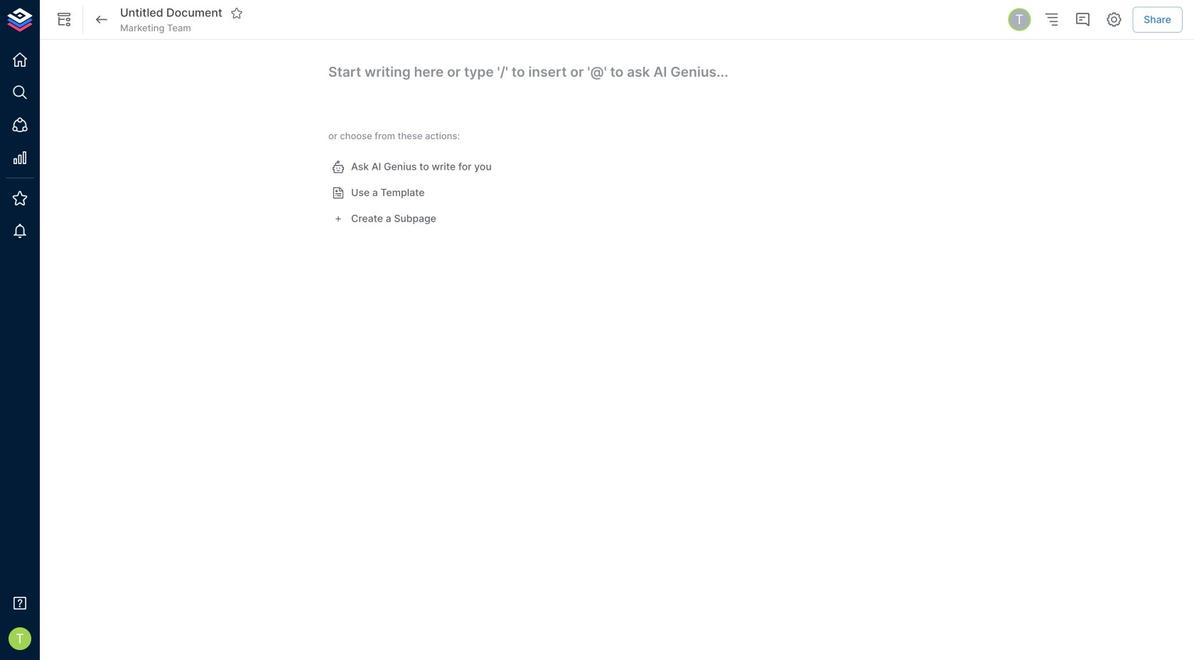Task type: vqa. For each thing, say whether or not it's contained in the screenshot.
settings icon
yes



Task type: describe. For each thing, give the bounding box(es) containing it.
favorite image
[[230, 7, 243, 19]]

table of contents image
[[1044, 11, 1061, 28]]

show wiki image
[[55, 11, 73, 28]]



Task type: locate. For each thing, give the bounding box(es) containing it.
settings image
[[1106, 11, 1123, 28]]

go back image
[[93, 11, 110, 28]]

comments image
[[1075, 11, 1092, 28]]



